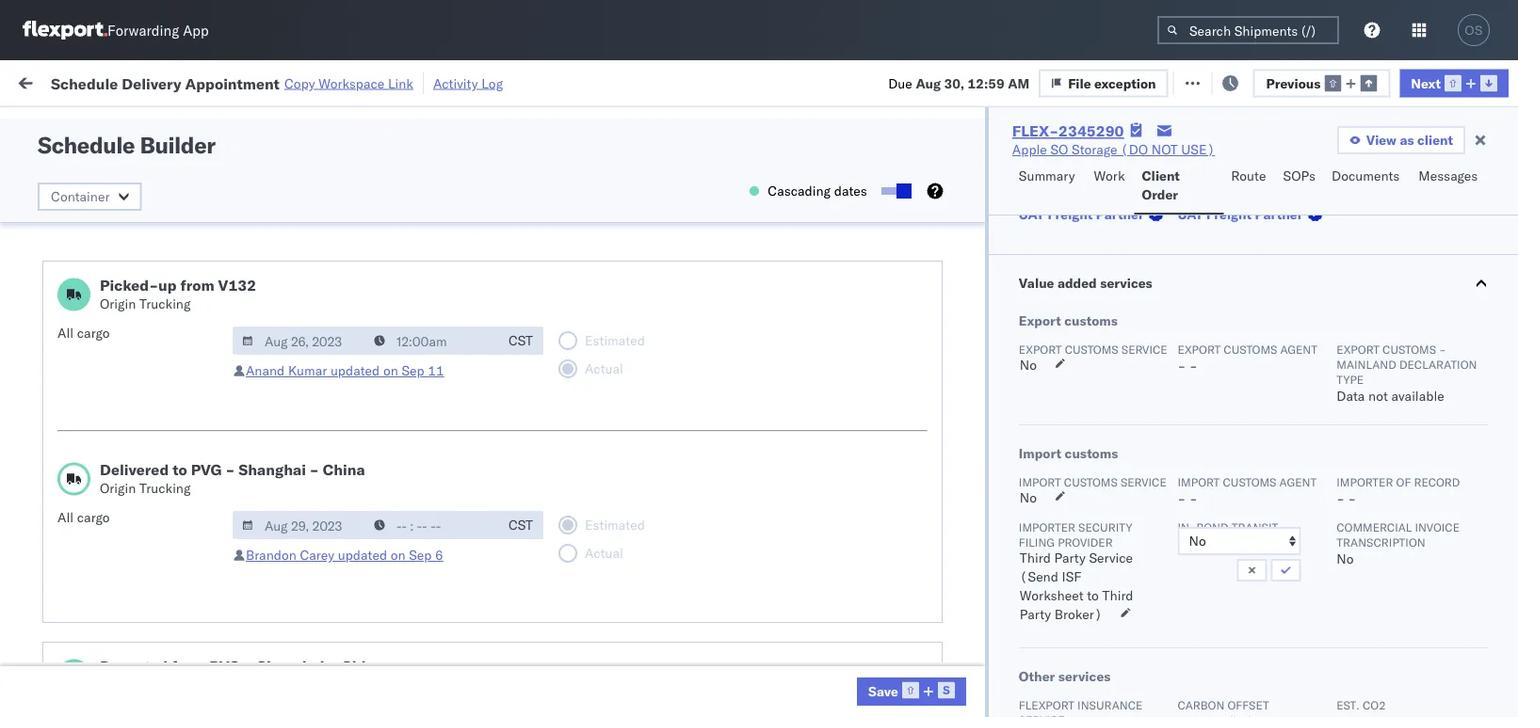 Task type: vqa. For each thing, say whether or not it's contained in the screenshot.
"partnership."
no



Task type: locate. For each thing, give the bounding box(es) containing it.
ca for 3rd schedule pickup from los angeles, ca link
[[43, 683, 61, 700]]

import inside import work button
[[159, 73, 201, 89]]

messages
[[1419, 168, 1478, 184]]

1 vertical spatial schedule pickup from los angeles, ca link
[[43, 456, 267, 494]]

from inside button
[[116, 342, 144, 359]]

schedule delivery appointment copy workspace link
[[51, 74, 413, 93]]

2 freight from the left
[[1206, 206, 1252, 223]]

0 horizontal spatial container
[[51, 188, 110, 205]]

pickup up the haarlemmermeer,
[[102, 457, 143, 474]]

Search Shipments (/) text field
[[1157, 16, 1339, 44]]

customs inside export customs - mainland declaration type data not available
[[1382, 342, 1436, 356]]

los for unknown's schedule pickup from los angeles, ca link
[[177, 457, 199, 474]]

import customs
[[1019, 445, 1118, 462]]

to up amsterdam
[[173, 460, 187, 479]]

0 vertical spatial air
[[576, 219, 593, 235]]

route button
[[1224, 159, 1276, 215]]

ca for 12:59 am mst, feb 28, 2023 schedule pickup from los angeles, ca link
[[43, 393, 61, 410]]

value added services
[[1019, 275, 1152, 291]]

flex-1889408
[[1040, 675, 1137, 691]]

mdt, for 4:00 pm mdt, jun 11, 2023
[[359, 550, 392, 567]]

1 vertical spatial sep
[[409, 547, 432, 564]]

schedule pickup from los angeles international airport link
[[43, 208, 267, 245]]

customs inside import customs agent - -
[[1223, 475, 1276, 489]]

0 vertical spatial service
[[1121, 342, 1167, 356]]

pvg right departed
[[209, 657, 240, 676]]

ca for confirm pickup from los angeles, ca link
[[227, 342, 245, 359]]

0 vertical spatial schedule pickup from los angeles, ca
[[43, 374, 254, 410]]

1 upload customs clearance documents from the top
[[43, 540, 206, 575]]

schedule pickup from los angeles, ca link down confirm pickup from los angeles, ca button
[[43, 373, 267, 411]]

2 clearance from the top
[[146, 623, 206, 639]]

ca inside button
[[227, 342, 245, 359]]

importer up commercial
[[1337, 475, 1393, 489]]

1 vertical spatial services
[[1058, 669, 1111, 685]]

customs for export customs service
[[1065, 342, 1118, 356]]

1 fcl from the top
[[618, 343, 642, 360]]

0 vertical spatial importer
[[1337, 475, 1393, 489]]

mmm d, yyyy text field up carey
[[233, 511, 366, 540]]

all cargo for delivered
[[57, 509, 110, 526]]

2 upload customs clearance documents from the top
[[43, 623, 206, 658]]

service down flexport
[[1019, 713, 1065, 718]]

0 vertical spatial shanghai
[[238, 460, 306, 479]]

all for delivered
[[57, 509, 74, 526]]

0 vertical spatial karl
[[983, 509, 1007, 525]]

importer inside importer of record - -
[[1337, 475, 1393, 489]]

4 resize handle column header from the left
[[667, 146, 689, 718]]

12:59
[[968, 75, 1004, 91], [303, 260, 340, 277], [303, 385, 340, 401], [303, 426, 340, 443]]

4 ocean fcl from the top
[[576, 633, 642, 650]]

3 air from the top
[[576, 509, 593, 525]]

0 horizontal spatial file exception
[[1068, 75, 1156, 91]]

abcd1234560
[[1349, 343, 1442, 359]]

summary button
[[1011, 159, 1086, 215]]

0 vertical spatial schedule delivery appointment
[[40, 259, 228, 276]]

work up lading on the top of the page
[[204, 73, 237, 89]]

1 horizontal spatial airport
[[238, 499, 280, 515]]

3 schedule pickup from los angeles, ca link from the top
[[43, 663, 267, 701]]

-- : -- -- text field
[[364, 327, 498, 355]]

1 vertical spatial lagerfeld
[[1010, 550, 1066, 567]]

2 bookings test consignee from the top
[[821, 468, 971, 484]]

confirm down workitem
[[43, 177, 91, 193]]

1 vertical spatial mmm d, yyyy text field
[[233, 511, 366, 540]]

taiwan
[[1231, 426, 1273, 443]]

1 all cargo from the top
[[57, 325, 110, 341]]

am for apple so storage (do not use)
[[343, 260, 365, 277]]

2 shanghai, from the top
[[1160, 343, 1220, 360]]

schedule inside 'schedule pickup from los angeles international airport'
[[43, 209, 99, 225]]

0 horizontal spatial on
[[860, 426, 880, 443]]

ocean for unknown
[[576, 343, 615, 360]]

all cargo
[[57, 325, 110, 341], [57, 509, 110, 526]]

1 vertical spatial all
[[57, 509, 74, 526]]

shanghai for delivered to pvg - shanghai - china origin trucking
[[238, 460, 306, 479]]

xiaoyu
[[699, 633, 739, 650], [821, 633, 861, 650]]

30,
[[944, 75, 964, 91], [433, 260, 453, 277]]

os
[[1465, 23, 1483, 37]]

1 vertical spatial appointment
[[150, 259, 228, 276]]

0 vertical spatial service
[[1089, 550, 1133, 566]]

importer for -
[[1337, 475, 1393, 489]]

jun left "15,"
[[405, 426, 426, 443]]

importer security filing provider
[[1019, 520, 1132, 549]]

origin inside delivered to pvg - shanghai - china origin trucking
[[100, 480, 136, 497]]

flex-2318555 button
[[1010, 173, 1141, 199], [1010, 173, 1141, 199]]

- inside export customs - mainland declaration type data not available
[[1439, 342, 1446, 356]]

from right up
[[180, 276, 214, 295]]

2 uat freight partner from the left
[[1178, 206, 1303, 223]]

pvg for from
[[209, 657, 240, 676]]

2 lagerfeld from the top
[[1010, 550, 1066, 567]]

0 vertical spatial updated
[[330, 363, 380, 379]]

1 uat freight partner from the left
[[1019, 206, 1144, 223]]

agent inside export customs agent - -
[[1280, 342, 1317, 356]]

1 vertical spatial on
[[383, 363, 398, 379]]

china inside delivered to pvg - shanghai - china origin trucking
[[323, 460, 365, 479]]

departure port
[[1160, 154, 1236, 168]]

service for -
[[1121, 475, 1167, 489]]

0 vertical spatial agent
[[1280, 342, 1317, 356]]

11, down the 6
[[423, 633, 444, 650]]

2023 for 4:00 pm mdt, jun 11, 2023
[[444, 550, 477, 567]]

account for flex-2318555
[[918, 178, 968, 194]]

of inside exception: missing bill of lading numbers
[[179, 126, 191, 142]]

2 air from the top
[[576, 260, 593, 277]]

importer inside importer security filing provider
[[1019, 520, 1075, 534]]

est. co2
[[1337, 698, 1386, 712]]

3 unknown from the top
[[303, 343, 362, 360]]

1 vertical spatial schedule delivery appointment
[[43, 425, 232, 442]]

shanghai, for flex-1662119
[[1160, 343, 1220, 360]]

ocean for 12:59 am mdt, jun 15, 2023
[[576, 426, 615, 443]]

2 vertical spatial air
[[576, 509, 593, 525]]

28,
[[430, 385, 450, 401]]

4 fcl from the top
[[618, 633, 642, 650]]

importer
[[1337, 475, 1393, 489], [1019, 520, 1075, 534]]

2 schedule pickup from los angeles, ca from the top
[[43, 457, 254, 493]]

0 vertical spatial bookings
[[821, 385, 876, 401]]

file up flex-2345290 link at the right top of page
[[1068, 75, 1091, 91]]

bookings for unknown
[[821, 468, 876, 484]]

lagerfeld up the filing
[[1010, 509, 1066, 525]]

app
[[183, 21, 209, 39]]

air
[[576, 219, 593, 235], [576, 260, 593, 277], [576, 509, 593, 525]]

1 ocean from the top
[[576, 343, 615, 360]]

export inside export customs agent - -
[[1178, 342, 1221, 356]]

12:59 am mdt, aug 30, 2023
[[303, 260, 489, 277]]

services up flexport insurance service
[[1058, 669, 1111, 685]]

upload for 1st upload customs clearance documents link from the top
[[43, 540, 86, 557]]

4 unknown from the top
[[303, 468, 362, 484]]

1 cst from the top
[[509, 332, 533, 349]]

11, for sep
[[423, 633, 444, 650]]

7 resize handle column header from the left
[[1128, 146, 1151, 718]]

1 schedule pickup from los angeles, ca from the top
[[43, 374, 254, 410]]

import work
[[159, 73, 237, 89]]

file exception up 1919146 on the right
[[1068, 75, 1156, 91]]

import down import customs
[[1019, 475, 1061, 489]]

service for flexport insurance service
[[1019, 713, 1065, 718]]

delivery for top schedule delivery appointment button
[[99, 259, 147, 276]]

ocean fcl for 4:00 pm mdt, jun 11, 2023
[[576, 550, 642, 567]]

3 upload from the top
[[43, 623, 86, 639]]

759 at risk
[[346, 73, 411, 89]]

aug right due on the top
[[916, 75, 941, 91]]

est.
[[1337, 698, 1360, 712]]

documents
[[1332, 168, 1400, 184], [43, 559, 111, 575], [43, 642, 111, 658]]

not left value
[[960, 260, 987, 277]]

2 vertical spatial of
[[125, 591, 137, 607]]

MMM D, YYYY text field
[[233, 327, 366, 355], [233, 511, 366, 540]]

1 schedule pickup from los angeles, ca link from the top
[[43, 373, 267, 411]]

party up isf
[[1054, 550, 1086, 566]]

2 vertical spatial upload
[[43, 623, 86, 639]]

service for third party service (send isf worksheet to third party broker)
[[1089, 550, 1133, 566]]

airport up picked-
[[123, 227, 165, 244]]

export down export customs
[[1019, 342, 1062, 356]]

2 integration test account - karl lagerfeld from the top
[[821, 550, 1066, 567]]

partner for 1st uat freight partner link from the right
[[1255, 206, 1303, 223]]

schedule delivery appointment up delivered
[[43, 425, 232, 442]]

1 partner from the left
[[1096, 206, 1144, 223]]

from right departed
[[171, 657, 206, 676]]

pm right 4:00
[[335, 550, 356, 567]]

1 horizontal spatial service
[[1089, 550, 1133, 566]]

8 resize handle column header from the left
[[1317, 146, 1339, 718]]

flex-2318886 button
[[1010, 629, 1141, 655], [1010, 629, 1141, 655]]

service down 2258423
[[1121, 342, 1167, 356]]

apple so storage (do not use) down cascading at top
[[699, 260, 902, 277]]

30, right due on the top
[[944, 75, 964, 91]]

schedule delivery appointment for bottommost schedule delivery appointment link
[[43, 425, 232, 442]]

1 all from the top
[[57, 325, 74, 341]]

all cargo up confirm pickup from los angeles, ca
[[57, 325, 110, 341]]

other services
[[1019, 669, 1111, 685]]

9,
[[425, 509, 437, 525]]

cst for picked-up from v132
[[509, 332, 533, 349]]

1 horizontal spatial to
[[1087, 588, 1099, 604]]

2 vertical spatial on
[[391, 547, 406, 564]]

0 horizontal spatial client
[[771, 633, 806, 650]]

anand
[[246, 363, 285, 379]]

workspace
[[318, 75, 384, 91]]

shanghai, up departure in the top right of the page
[[1160, 136, 1220, 153]]

15,
[[429, 426, 450, 443]]

6
[[435, 547, 443, 564]]

1 vertical spatial pm
[[335, 550, 356, 567]]

commercial
[[1337, 520, 1412, 534]]

0 horizontal spatial to
[[173, 460, 187, 479]]

0 vertical spatial confirm
[[43, 177, 91, 193]]

1 trucking from the top
[[139, 296, 191, 312]]

uat freight partner link down route
[[1178, 205, 1327, 224]]

0 vertical spatial services
[[1100, 275, 1152, 291]]

sep for picked-up from v132
[[402, 363, 424, 379]]

mdt, for 12:59 am mdt, aug 30, 2023
[[368, 260, 401, 277]]

0 horizontal spatial ag
[[883, 426, 901, 443]]

4 ocean from the top
[[576, 550, 615, 567]]

1 horizontal spatial 30,
[[944, 75, 964, 91]]

due aug 30, 12:59 am
[[888, 75, 1029, 91]]

sep
[[402, 363, 424, 379], [409, 547, 432, 564], [396, 633, 420, 650]]

ocean fcl
[[576, 343, 642, 360], [576, 385, 642, 401], [576, 550, 642, 567], [576, 633, 642, 650]]

service inside third party service (send isf worksheet to third party broker)
[[1089, 550, 1133, 566]]

2 all from the top
[[57, 509, 74, 526]]

air for ac
[[576, 219, 593, 235]]

2 consignee from the top
[[908, 468, 971, 484]]

confirm for confirm pickup from los angeles, ca
[[21, 342, 69, 359]]

1 shanghai, china from the top
[[1160, 136, 1259, 153]]

3 shanghai, china from the top
[[1160, 550, 1259, 567]]

other
[[1019, 669, 1055, 685]]

export for export customs
[[1019, 313, 1061, 329]]

0 vertical spatial upload
[[43, 540, 86, 557]]

2345290 up 2258423
[[1080, 260, 1137, 277]]

importer up the filing
[[1019, 520, 1075, 534]]

flex-2345290 button
[[1010, 256, 1141, 282], [1010, 256, 1141, 282]]

transit
[[1232, 520, 1278, 534]]

third
[[1020, 550, 1051, 566], [1102, 588, 1133, 604]]

import up in-
[[1178, 475, 1220, 489]]

pickup for 12:59 am mst, feb 28, 2023 schedule pickup from los angeles, ca link
[[102, 374, 143, 391]]

1 vertical spatial schedule pickup from los angeles, ca
[[43, 457, 254, 493]]

2 all cargo from the top
[[57, 509, 110, 526]]

shanghai inside delivered to pvg - shanghai - china origin trucking
[[238, 460, 306, 479]]

angeles, inside button
[[172, 342, 224, 359]]

1 cargo from the top
[[77, 325, 110, 341]]

pm right 3:59
[[335, 509, 356, 525]]

anand kumar updated on sep 11
[[246, 363, 444, 379]]

agent down value added services button at the right of page
[[1280, 342, 1317, 356]]

numbers
[[40, 145, 94, 161], [1349, 162, 1395, 176]]

0 vertical spatial cst
[[509, 332, 533, 349]]

2 vertical spatial schedule pickup from los angeles, ca
[[43, 664, 254, 700]]

customs up flex-2130497
[[1064, 475, 1118, 489]]

import for import customs service
[[1019, 475, 1061, 489]]

work button
[[1086, 159, 1134, 215]]

2 origin from the top
[[100, 480, 136, 497]]

from inside schedule pickup from madrid– barajas airport, madrid, spain
[[147, 291, 174, 308]]

upload customs clearance documents down the upload proof of delivery button
[[43, 623, 206, 658]]

file exception
[[1197, 73, 1285, 89], [1068, 75, 1156, 91]]

import down app
[[159, 73, 201, 89]]

mmm d, yyyy text field up kumar
[[233, 327, 366, 355]]

3 fcl from the top
[[618, 550, 642, 567]]

(0)
[[305, 73, 330, 89]]

uat freight partner for 1st uat freight partner link from the right
[[1178, 206, 1303, 223]]

11, for jun
[[420, 550, 441, 567]]

2 on from the left
[[983, 426, 1002, 443]]

from inside 'schedule pickup from los angeles international airport'
[[147, 209, 174, 225]]

1 origin from the top
[[100, 296, 136, 312]]

port
[[1215, 154, 1236, 168]]

delivery
[[122, 74, 181, 93], [95, 177, 143, 193], [99, 259, 147, 276], [102, 425, 151, 442], [140, 591, 189, 607]]

flexport
[[1019, 698, 1074, 712]]

0 horizontal spatial numbers
[[40, 145, 94, 161]]

schedule pickup from los angeles, ca for unknown
[[43, 457, 254, 493]]

mdt, for 3:59 pm mdt, may 9, 2023
[[359, 509, 392, 525]]

bookings for 12:59 am mst, feb 28, 2023
[[821, 385, 876, 401]]

2 vertical spatial schedule pickup from los angeles, ca link
[[43, 663, 267, 701]]

customs up the declaration
[[1382, 342, 1436, 356]]

shanghai, china up departure port
[[1160, 136, 1259, 153]]

customs inside export customs agent - -
[[1224, 342, 1277, 356]]

sep left the 6
[[409, 547, 432, 564]]

2 bookings from the top
[[821, 468, 876, 484]]

2 upload customs clearance documents link from the top
[[43, 622, 267, 660]]

1 vertical spatial importer
[[1019, 520, 1075, 534]]

customs
[[1064, 313, 1118, 329], [1065, 342, 1118, 356], [1224, 342, 1277, 356], [1382, 342, 1436, 356], [1065, 445, 1118, 462], [1064, 475, 1118, 489], [1223, 475, 1276, 489]]

test for 12:59 am mst, feb 28, 2023
[[880, 385, 905, 401]]

1 bookings from the top
[[821, 385, 876, 401]]

0 vertical spatial schedule pickup from los angeles, ca link
[[43, 373, 267, 411]]

0 horizontal spatial aug
[[405, 260, 430, 277]]

flex-2342348 button
[[1010, 587, 1141, 614], [1010, 587, 1141, 614]]

3 ocean fcl from the top
[[576, 550, 642, 567]]

cargo for picked-
[[77, 325, 110, 341]]

sep up feb
[[402, 363, 424, 379]]

1 uat freight partner link from the left
[[1019, 205, 1168, 224]]

customs for import customs agent - -
[[1223, 475, 1276, 489]]

shanghai down 1:00
[[257, 657, 324, 676]]

partner down the "2318555"
[[1096, 206, 1144, 223]]

service inside flexport insurance service
[[1019, 713, 1065, 718]]

2 customs from the top
[[90, 623, 142, 639]]

snoozed : no
[[102, 117, 169, 131]]

import for import customs
[[1019, 445, 1061, 462]]

1 horizontal spatial client
[[893, 633, 929, 650]]

pvg inside delivered to pvg - shanghai - china origin trucking
[[191, 460, 222, 479]]

1 vertical spatial upload customs clearance documents link
[[43, 622, 267, 660]]

import down flex-2389690
[[1019, 445, 1061, 462]]

1 vertical spatial schedule delivery appointment link
[[43, 424, 232, 443]]

services
[[1100, 275, 1152, 291], [1058, 669, 1111, 685]]

0 vertical spatial upload customs clearance documents
[[43, 540, 206, 575]]

trucking down delivered
[[139, 480, 191, 497]]

mdt, for 12:59 am mdt, jun 15, 2023
[[368, 426, 401, 443]]

2 schedule pickup from los angeles, ca link from the top
[[43, 456, 267, 494]]

ocean fcl for 1:00 am mdt, sep 11, 2023
[[576, 633, 642, 650]]

from
[[147, 209, 174, 225], [180, 276, 214, 295], [147, 291, 174, 308], [116, 342, 144, 359], [147, 374, 174, 391], [147, 457, 174, 474], [135, 499, 163, 515], [171, 657, 206, 676], [147, 664, 174, 681]]

2 ocean from the top
[[576, 385, 615, 401]]

1 horizontal spatial file
[[1197, 73, 1220, 89]]

1 upload customs clearance documents link from the top
[[43, 539, 267, 577]]

0 vertical spatial work
[[204, 73, 237, 89]]

pickup down delivered
[[91, 499, 132, 515]]

order
[[1142, 186, 1178, 203]]

agent for mainland
[[1280, 342, 1317, 356]]

appointment for topmost schedule delivery appointment link
[[150, 259, 228, 276]]

1 mmm d, yyyy text field from the top
[[233, 327, 366, 355]]

appointment for bottommost schedule delivery appointment link
[[154, 425, 232, 442]]

2 trucking from the top
[[139, 480, 191, 497]]

4:00
[[303, 550, 332, 567]]

0 horizontal spatial international
[[43, 227, 120, 244]]

2023 for 12:59 am mdt, aug 30, 2023
[[457, 260, 489, 277]]

0 vertical spatial party
[[1054, 550, 1086, 566]]

to inside delivered to pvg - shanghai - china origin trucking
[[173, 460, 187, 479]]

1 freight from the left
[[1048, 206, 1093, 223]]

12:59 am mst, feb 28, 2023
[[303, 385, 486, 401]]

12:59 for 12:59 am mdt, aug 30, 2023
[[303, 260, 340, 277]]

2 karl from the top
[[983, 550, 1007, 567]]

flex-2345290 up flex id button
[[1012, 121, 1124, 140]]

delivery up schedule pickup from madrid– barajas airport, madrid, spain
[[99, 259, 147, 276]]

1 unknown from the top
[[303, 219, 362, 235]]

consignee for 12:59 am mst, feb 28, 2023
[[908, 385, 971, 401]]

1 vertical spatial party
[[1020, 606, 1051, 623]]

3 shanghai, from the top
[[1160, 550, 1220, 567]]

0 horizontal spatial xiaoyu
[[699, 633, 739, 650]]

updated up 'mst,' on the left of page
[[330, 363, 380, 379]]

departed
[[100, 657, 168, 676]]

no right the ":"
[[154, 117, 169, 131]]

agent inside import customs agent - -
[[1279, 475, 1317, 489]]

2 ocean fcl from the top
[[576, 385, 642, 401]]

workitem
[[21, 154, 70, 168]]

upload customs clearance documents link down the upload proof of delivery button
[[43, 622, 267, 660]]

1 horizontal spatial container
[[1349, 146, 1399, 161]]

None checkbox
[[881, 187, 908, 195]]

import inside import customs agent - -
[[1178, 475, 1220, 489]]

pvg up amsterdam
[[191, 460, 222, 479]]

0 horizontal spatial uat freight partner
[[1019, 206, 1144, 223]]

0 vertical spatial of
[[179, 126, 191, 142]]

of left record
[[1396, 475, 1411, 489]]

1 horizontal spatial importer
[[1337, 475, 1393, 489]]

schiphol,
[[40, 517, 96, 534]]

offset
[[1228, 698, 1269, 712]]

1 air from the top
[[576, 219, 593, 235]]

no up the filing
[[1020, 490, 1037, 506]]

documents down netherlands
[[43, 559, 111, 575]]

1 vertical spatial service
[[1121, 475, 1167, 489]]

export down value
[[1019, 313, 1061, 329]]

205 on track
[[432, 73, 509, 89]]

schedule pickup from madrid– barajas airport, madrid, spain link
[[43, 291, 267, 328]]

759
[[346, 73, 370, 89]]

flex-2258423
[[1040, 302, 1137, 318]]

1 xiaoyu from the left
[[699, 633, 739, 650]]

2 fcl from the top
[[618, 385, 642, 401]]

to up broker)
[[1087, 588, 1099, 604]]

0 vertical spatial international
[[43, 227, 120, 244]]

pickup inside 'schedule pickup from los angeles international airport'
[[102, 209, 143, 225]]

1919146
[[1080, 136, 1137, 153]]

2 unknown from the top
[[303, 302, 362, 318]]

builder
[[140, 131, 215, 159]]

11, down -- : -- -- text box
[[420, 550, 441, 567]]

0 horizontal spatial uat freight partner link
[[1019, 205, 1168, 224]]

los inside button
[[147, 342, 168, 359]]

1 shanghai, from the top
[[1160, 136, 1220, 153]]

airport down delivered to pvg - shanghai - china origin trucking on the bottom of the page
[[238, 499, 280, 515]]

1857563
[[1080, 219, 1137, 235]]

2 cst from the top
[[509, 517, 533, 533]]

2023 for 12:59 am mst, feb 28, 2023
[[454, 385, 486, 401]]

schedule inside schedule pickup from madrid– barajas airport, madrid, spain
[[43, 291, 99, 308]]

file exception down search shipments (/) 'text field'
[[1197, 73, 1285, 89]]

customs down flex-2389690
[[1065, 445, 1118, 462]]

freight for 1st uat freight partner link
[[1048, 206, 1093, 223]]

origin down delivered
[[100, 480, 136, 497]]

los inside 'schedule pickup from los angeles international airport'
[[177, 209, 199, 225]]

shanghai, for flex-1919146
[[1160, 136, 1220, 153]]

schedule pickup from los angeles, ca down the upload customs clearance documents button
[[43, 664, 254, 700]]

1 vertical spatial container
[[51, 188, 110, 205]]

resize handle column header
[[269, 146, 292, 718], [478, 146, 501, 718], [544, 146, 567, 718], [667, 146, 689, 718], [789, 146, 812, 718], [977, 146, 1000, 718], [1128, 146, 1151, 718], [1317, 146, 1339, 718], [1439, 146, 1462, 718], [1484, 146, 1507, 718]]

of right bill
[[179, 126, 191, 142]]

pickup for unknown's schedule pickup from los angeles, ca link
[[102, 457, 143, 474]]

confirm inside 'confirm pickup from amsterdam airport schiphol, haarlemmermeer, netherlands'
[[40, 499, 88, 515]]

worksheet
[[1020, 588, 1084, 604]]

file down search shipments (/) 'text field'
[[1197, 73, 1220, 89]]

1 horizontal spatial party
[[1054, 550, 1086, 566]]

bookings test consignee for unknown
[[821, 468, 971, 484]]

from inside 'confirm pickup from amsterdam airport schiphol, haarlemmermeer, netherlands'
[[135, 499, 163, 515]]

flex-2258423 button
[[1010, 297, 1141, 323], [1010, 297, 1141, 323]]

pickup inside 'confirm pickup from amsterdam airport schiphol, haarlemmermeer, netherlands'
[[91, 499, 132, 515]]

upload down schiphol,
[[43, 540, 86, 557]]

pickup up airport, on the top of the page
[[102, 291, 143, 308]]

0 vertical spatial origin
[[100, 296, 136, 312]]

lcl
[[618, 426, 641, 443]]

uat freight partner down route
[[1178, 206, 1303, 223]]

unknown for flex-1857563
[[303, 219, 362, 235]]

1 vertical spatial customs
[[90, 623, 142, 639]]

1 consignee from the top
[[908, 385, 971, 401]]

carbon offset
[[1178, 698, 1269, 712]]

uat
[[1019, 206, 1044, 223], [1178, 206, 1203, 223]]

2 vertical spatial appointment
[[154, 425, 232, 442]]

agent up shanghai pudong international airport
[[1279, 475, 1317, 489]]

1 vertical spatial updated
[[338, 547, 387, 564]]

activity log button
[[433, 72, 503, 95]]

ocean for 4:00 pm mdt, jun 11, 2023
[[576, 550, 615, 567]]

integration test account - karl lagerfeld for flex-2130383
[[821, 550, 1066, 567]]

3 ocean from the top
[[576, 426, 615, 443]]

lagerfeld for flex-2130497
[[1010, 509, 1066, 525]]

1 vertical spatial agent
[[1279, 475, 1317, 489]]

1 vertical spatial third
[[1102, 588, 1133, 604]]

0 vertical spatial lagerfeld
[[1010, 509, 1066, 525]]

1 pm from the top
[[335, 509, 356, 525]]

confirm for confirm pickup from amsterdam airport schiphol, haarlemmermeer, netherlands
[[40, 499, 88, 515]]

0 vertical spatial cargo
[[77, 325, 110, 341]]

flex-1662119
[[1040, 343, 1137, 360]]

1 horizontal spatial numbers
[[1349, 162, 1395, 176]]

from down airport, on the top of the page
[[116, 342, 144, 359]]

0 vertical spatial bookings test consignee
[[821, 385, 971, 401]]

1 vertical spatial jun
[[395, 550, 417, 567]]

international inside 'schedule pickup from los angeles international airport'
[[43, 227, 120, 244]]

flex-2130383 button
[[1010, 546, 1141, 572], [1010, 546, 1141, 572]]

trucking
[[139, 296, 191, 312], [139, 480, 191, 497]]

customs down the haarlemmermeer,
[[90, 540, 142, 557]]

xiaoyu test client
[[699, 633, 806, 650], [821, 633, 929, 650]]

1 vertical spatial integration test account - karl lagerfeld
[[821, 550, 1066, 567]]

4 shanghai, from the top
[[1160, 633, 1220, 650]]

jun for 15,
[[405, 426, 426, 443]]

confirm inside 'link'
[[43, 177, 91, 193]]

1 vertical spatial documents
[[43, 559, 111, 575]]

all cargo for picked-
[[57, 325, 110, 341]]

1 vertical spatial all cargo
[[57, 509, 110, 526]]

2 shanghai, china from the top
[[1160, 343, 1259, 360]]

partner down sops
[[1255, 206, 1303, 223]]

cargo up confirm pickup from los angeles, ca
[[77, 325, 110, 341]]

service for mainland
[[1121, 342, 1167, 356]]

shanghai, china for flex-1919146
[[1160, 136, 1259, 153]]

5 ocean from the top
[[576, 633, 615, 650]]

commercial invoice transcription no
[[1337, 520, 1460, 567]]

0 vertical spatial mmm d, yyyy text field
[[233, 327, 366, 355]]

origin down picked-
[[100, 296, 136, 312]]

airport inside 'confirm pickup from amsterdam airport schiphol, haarlemmermeer, netherlands'
[[238, 499, 280, 515]]

schedule pickup from los angeles, ca for 12:59 am mst, feb 28, 2023
[[43, 374, 254, 410]]

1 horizontal spatial uat freight partner
[[1178, 206, 1303, 223]]

1 uat from the left
[[1019, 206, 1044, 223]]

documents down proof
[[43, 642, 111, 658]]

trucking down up
[[139, 296, 191, 312]]

delivery inside 'link'
[[95, 177, 143, 193]]

pickup inside confirm pickup from los angeles, ca link
[[72, 342, 113, 359]]

0 vertical spatial pvg
[[191, 460, 222, 479]]

on for delivered to pvg - shanghai - china
[[391, 547, 406, 564]]

china up 3:59
[[323, 460, 365, 479]]

0 vertical spatial 2345290
[[1059, 121, 1124, 140]]

numbers inside container numbers
[[1349, 162, 1395, 176]]

flex-2345290 up flex-2258423
[[1040, 260, 1137, 277]]

mdt, right 1:00
[[360, 633, 393, 650]]

uat freight partner for 1st uat freight partner link
[[1019, 206, 1144, 223]]

1 horizontal spatial third
[[1102, 588, 1133, 604]]

pickup inside schedule pickup from madrid– barajas airport, madrid, spain
[[102, 291, 143, 308]]

1 integration test account - karl lagerfeld from the top
[[821, 509, 1066, 525]]

1 vertical spatial 11,
[[423, 633, 444, 650]]

2 mmm d, yyyy text field from the top
[[233, 511, 366, 540]]

2 partner from the left
[[1255, 206, 1303, 223]]

flex-
[[1012, 121, 1059, 140], [1040, 136, 1080, 153], [1040, 178, 1080, 194], [1040, 219, 1080, 235], [1040, 260, 1080, 277], [1040, 302, 1080, 318], [1040, 343, 1080, 360], [1040, 426, 1080, 443], [1040, 468, 1080, 484], [1040, 509, 1080, 525], [1040, 550, 1080, 567], [1040, 592, 1080, 608], [1040, 633, 1080, 650], [1040, 675, 1080, 691]]

export up kaohsiung,
[[1178, 342, 1221, 356]]

2 xiaoyu from the left
[[821, 633, 861, 650]]

1 karl from the top
[[983, 509, 1007, 525]]

updated for picked-up from v132
[[330, 363, 380, 379]]

customs for export customs - mainland declaration type data not available
[[1382, 342, 1436, 356]]

upload down the upload proof of delivery button
[[43, 623, 86, 639]]

2 cargo from the top
[[77, 509, 110, 526]]

cst for delivered to pvg - shanghai - china
[[509, 517, 533, 533]]

los for schedule pickup from los angeles international airport link
[[177, 209, 199, 225]]

service down provider
[[1089, 550, 1133, 566]]

unknown
[[303, 219, 362, 235], [303, 302, 362, 318], [303, 343, 362, 360], [303, 468, 362, 484]]

shanghai, china for flex-2130383
[[1160, 550, 1259, 567]]

flex id button
[[1000, 150, 1132, 169]]

unknown for flex-2258423
[[303, 302, 362, 318]]

delivered to pvg - shanghai - china origin trucking
[[100, 460, 365, 497]]

1 lagerfeld from the top
[[1010, 509, 1066, 525]]

2 upload from the top
[[43, 591, 86, 607]]

export inside export customs - mainland declaration type data not available
[[1337, 342, 1380, 356]]

1 vertical spatial to
[[1087, 588, 1099, 604]]

2318555
[[1080, 178, 1137, 194]]

1 vertical spatial confirm
[[21, 342, 69, 359]]

1 bookings test consignee from the top
[[821, 385, 971, 401]]

shanghai, china down "bond"
[[1160, 550, 1259, 567]]

work inside work button
[[1094, 168, 1125, 184]]

1 ocean fcl from the top
[[576, 343, 642, 360]]

0 vertical spatial upload customs clearance documents link
[[43, 539, 267, 577]]

1 upload from the top
[[43, 540, 86, 557]]

1 horizontal spatial partner
[[1255, 206, 1303, 223]]

confirm down barajas
[[21, 342, 69, 359]]

:
[[145, 117, 149, 131]]

upload for second upload customs clearance documents link
[[43, 623, 86, 639]]



Task type: describe. For each thing, give the bounding box(es) containing it.
services inside value added services button
[[1100, 275, 1152, 291]]

2 vertical spatial documents
[[43, 642, 111, 658]]

bookings test consignee for 12:59 am mst, feb 28, 2023
[[821, 385, 971, 401]]

client inside button
[[1142, 168, 1180, 184]]

pm for 3:59
[[335, 509, 356, 525]]

so down ram
[[737, 260, 755, 277]]

1 vertical spatial international
[[1268, 509, 1345, 525]]

so down flex-2345290 link at the right top of page
[[1050, 141, 1068, 158]]

confirm for confirm delivery
[[43, 177, 91, 193]]

log
[[481, 75, 503, 91]]

account for flex-2130383
[[918, 550, 968, 567]]

freight for 1st uat freight partner link from the right
[[1206, 206, 1252, 223]]

from up amsterdam
[[147, 457, 174, 474]]

-- : -- -- text field
[[364, 511, 498, 540]]

batch action button
[[1384, 67, 1507, 96]]

from down the upload customs clearance documents button
[[147, 664, 174, 681]]

lagerfeld for flex-2130383
[[1010, 550, 1066, 567]]

apple so storage (do not use) up save button
[[821, 592, 1024, 608]]

pm for 4:00
[[335, 550, 356, 567]]

integration test account - karl lagerfeld for flex-2130497
[[821, 509, 1066, 525]]

yantian
[[1160, 468, 1205, 484]]

customs for export customs agent - -
[[1224, 342, 1277, 356]]

mst,
[[368, 385, 400, 401]]

export for export customs service
[[1019, 342, 1062, 356]]

china up offset
[[1224, 633, 1259, 650]]

pickup for schedule pickup from madrid– barajas airport, madrid, spain link
[[102, 291, 143, 308]]

0 vertical spatial aug
[[916, 75, 941, 91]]

0 vertical spatial appointment
[[185, 74, 280, 93]]

numbers inside exception: missing bill of lading numbers
[[40, 145, 94, 161]]

1:00
[[303, 633, 332, 650]]

value added services button
[[989, 255, 1518, 312]]

spain
[[191, 310, 224, 327]]

upload customs clearance documents inside button
[[43, 623, 206, 658]]

pvg for to
[[191, 460, 222, 479]]

no down export customs
[[1020, 357, 1037, 373]]

as
[[1400, 132, 1414, 148]]

(send
[[1020, 569, 1058, 585]]

delivered
[[100, 460, 169, 479]]

no inside "commercial invoice transcription no"
[[1337, 551, 1354, 567]]

mbl/ma button
[[1462, 150, 1518, 169]]

filtered
[[19, 115, 65, 132]]

not up client order
[[1151, 141, 1178, 158]]

flex-1919146
[[1040, 136, 1137, 153]]

fcl for 1:00 am mdt, sep 11, 2023
[[618, 633, 642, 650]]

5 resize handle column header from the left
[[789, 146, 812, 718]]

ocean for 12:59 am mst, feb 28, 2023
[[576, 385, 615, 401]]

9 resize handle column header from the left
[[1439, 146, 1462, 718]]

4 shanghai, china from the top
[[1160, 633, 1259, 650]]

2 vertical spatial sep
[[396, 633, 420, 650]]

los for 3rd schedule pickup from los angeles, ca link
[[177, 664, 199, 681]]

importer for provider
[[1019, 520, 1075, 534]]

2023 for 1:00 am mdt, sep 11, 2023
[[447, 633, 480, 650]]

upload for 'upload proof of delivery' link
[[43, 591, 86, 607]]

type
[[1337, 372, 1364, 387]]

customs for import customs
[[1065, 445, 1118, 462]]

import for import work
[[159, 73, 201, 89]]

sep for delivered to pvg - shanghai - china
[[409, 547, 432, 564]]

0 vertical spatial 30,
[[944, 75, 964, 91]]

4:00 pm mdt, jun 11, 2023
[[303, 550, 477, 567]]

2130497
[[1080, 509, 1137, 525]]

confirm delivery link
[[43, 176, 143, 194]]

mmm d, yyyy text field for -
[[233, 511, 366, 540]]

amsterdam
[[166, 499, 235, 515]]

1 resize handle column header from the left
[[269, 146, 292, 718]]

0 horizontal spatial 30,
[[433, 260, 453, 277]]

feb
[[404, 385, 427, 401]]

customs for export customs
[[1064, 313, 1118, 329]]

trucking inside "picked-up from v132 origin trucking"
[[139, 296, 191, 312]]

container for container
[[51, 188, 110, 205]]

0 vertical spatial third
[[1020, 550, 1051, 566]]

customs inside the upload customs clearance documents button
[[90, 623, 142, 639]]

confirm delivery
[[43, 177, 143, 193]]

12:59 for 12:59 am mdt, jun 15, 2023
[[303, 426, 340, 443]]

0 vertical spatial schedule delivery appointment button
[[40, 258, 228, 279]]

carbon
[[1178, 698, 1225, 712]]

delivery up the upload customs clearance documents button
[[140, 591, 189, 607]]

schedule builder
[[38, 131, 215, 159]]

pickup for 'confirm pickup from amsterdam airport schiphol, haarlemmermeer, netherlands' link
[[91, 499, 132, 515]]

karl for flex-2130497
[[983, 509, 1007, 525]]

sops
[[1283, 168, 1316, 184]]

los down order at right top
[[1160, 219, 1181, 235]]

pickup for 3rd schedule pickup from los angeles, ca link
[[102, 664, 143, 681]]

flex-1857563
[[1040, 219, 1137, 235]]

3 schedule pickup from los angeles, ca from the top
[[43, 664, 254, 700]]

apple so storage (do not use) link
[[1012, 140, 1215, 159]]

upload proof of delivery button
[[43, 590, 189, 611]]

action
[[1453, 73, 1495, 89]]

sops button
[[1276, 159, 1324, 215]]

china down in-bond transit
[[1224, 550, 1259, 567]]

flex
[[1010, 154, 1031, 168]]

2 resize handle column header from the left
[[478, 146, 501, 718]]

schedule delivery appointment for topmost schedule delivery appointment link
[[40, 259, 228, 276]]

client order
[[1142, 168, 1180, 203]]

6 resize handle column header from the left
[[977, 146, 1000, 718]]

2 ag from the left
[[1006, 426, 1024, 443]]

1 xiaoyu test client from the left
[[699, 633, 806, 650]]

storage down flex-2345290 link at the right top of page
[[1072, 141, 1117, 158]]

to inside third party service (send isf worksheet to third party broker)
[[1087, 588, 1099, 604]]

2023 for 12:59 am mdt, jun 15, 2023
[[453, 426, 486, 443]]

0 vertical spatial flex-2345290
[[1012, 121, 1124, 140]]

export customs service
[[1019, 342, 1167, 356]]

10 resize handle column header from the left
[[1484, 146, 1507, 718]]

risk
[[389, 73, 411, 89]]

0 vertical spatial schedule delivery appointment link
[[40, 258, 228, 277]]

on for picked-up from v132
[[383, 363, 398, 379]]

declaration
[[1399, 357, 1477, 372]]

origin inside "picked-up from v132 origin trucking"
[[100, 296, 136, 312]]

storage down integration test account - suitsupply
[[881, 260, 926, 277]]

not left worksheet
[[960, 592, 987, 608]]

departed from pvg - shanghai - china
[[100, 657, 384, 676]]

0 vertical spatial on
[[460, 73, 475, 89]]

proof
[[90, 591, 122, 607]]

madrid–
[[177, 291, 227, 308]]

data
[[1337, 388, 1365, 404]]

test for 1:00 am mdt, sep 11, 2023
[[865, 633, 890, 650]]

0 horizontal spatial party
[[1020, 606, 1051, 623]]

exception: missing bill of lading numbers
[[40, 126, 234, 161]]

confirm pickup from amsterdam airport schiphol, haarlemmermeer, netherlands button
[[40, 498, 283, 553]]

1 horizontal spatial file exception
[[1197, 73, 1285, 89]]

china down value added services button at the right of page
[[1224, 343, 1259, 360]]

record
[[1414, 475, 1460, 489]]

1889408
[[1080, 675, 1137, 691]]

v132
[[218, 276, 256, 295]]

work inside import work button
[[204, 73, 237, 89]]

updated for delivered to pvg - shanghai - china
[[338, 547, 387, 564]]

2 uat freight partner link from the left
[[1178, 205, 1327, 224]]

apple so storage (do not use) down integration test account - suitsupply
[[821, 260, 1024, 277]]

confirm pickup from los angeles, ca button
[[21, 341, 245, 362]]

storage down cascading at top
[[758, 260, 804, 277]]

2023 for 3:59 pm mdt, may 9, 2023
[[441, 509, 473, 525]]

lading
[[194, 126, 234, 142]]

flex-2345290 link
[[1012, 121, 1124, 140]]

brandon carey updated on sep 6
[[246, 547, 443, 564]]

0 vertical spatial documents
[[1332, 168, 1400, 184]]

1 horizontal spatial exception
[[1223, 73, 1285, 89]]

china up port
[[1224, 136, 1259, 153]]

in-
[[1178, 520, 1196, 534]]

shanghai, for flex-2130383
[[1160, 550, 1220, 567]]

unknown for flex-1893088
[[303, 468, 362, 484]]

broker)
[[1055, 606, 1102, 623]]

container for container numbers
[[1349, 146, 1399, 161]]

netherlands
[[40, 536, 113, 553]]

2318886
[[1080, 633, 1137, 650]]

2 horizontal spatial airport
[[1348, 509, 1390, 525]]

previous
[[1266, 75, 1321, 91]]

0 horizontal spatial of
[[125, 591, 137, 607]]

confirm pickup from los angeles, ca
[[21, 342, 245, 359]]

from inside "picked-up from v132 origin trucking"
[[180, 276, 214, 295]]

import customs service
[[1019, 475, 1167, 489]]

0 horizontal spatial file
[[1068, 75, 1091, 91]]

los angeles, ca
[[1160, 219, 1258, 235]]

2130383
[[1080, 550, 1137, 567]]

am for integration test account - on ag
[[343, 426, 365, 443]]

1662119
[[1080, 343, 1137, 360]]

12:59 am mdt, jun 15, 2023
[[303, 426, 486, 443]]

1 ag from the left
[[883, 426, 901, 443]]

airport inside 'schedule pickup from los angeles international airport'
[[123, 227, 165, 244]]

airport,
[[91, 310, 137, 327]]

of inside importer of record - -
[[1396, 475, 1411, 489]]

1 on from the left
[[860, 426, 880, 443]]

china down the 1:00 am mdt, sep 11, 2023 on the left
[[341, 657, 384, 676]]

from down confirm pickup from los angeles, ca button
[[147, 374, 174, 391]]

message
[[252, 73, 305, 89]]

shanghai for departed from pvg - shanghai - china
[[257, 657, 324, 676]]

unknown for flex-1662119
[[303, 343, 362, 360]]

fcl for 4:00 pm mdt, jun 11, 2023
[[618, 550, 642, 567]]

integration for flex-2130497
[[821, 509, 886, 525]]

not down dates
[[838, 260, 864, 277]]

insurance
[[1077, 698, 1143, 712]]

test for 3:59 pm mdt, may 9, 2023
[[890, 509, 915, 525]]

delivery for confirm delivery button
[[95, 177, 143, 193]]

batch action
[[1413, 73, 1495, 89]]

message (0)
[[252, 73, 330, 89]]

so down dates
[[859, 260, 877, 277]]

jun for 11,
[[395, 550, 417, 567]]

test for 12:59 am mdt, jun 15, 2023
[[890, 426, 915, 443]]

fcl for unknown
[[618, 343, 642, 360]]

2 uat from the left
[[1178, 206, 1203, 223]]

angeles
[[202, 209, 250, 225]]

dates
[[834, 183, 867, 199]]

previous button
[[1253, 69, 1390, 97]]

2389690
[[1080, 426, 1137, 443]]

transcription
[[1337, 535, 1425, 549]]

1 clearance from the top
[[146, 540, 206, 557]]

storage up save button
[[881, 592, 926, 608]]

integration for flex-2130383
[[821, 550, 886, 567]]

pickup for confirm pickup from los angeles, ca link
[[72, 342, 113, 359]]

0 horizontal spatial exception
[[1094, 75, 1156, 91]]

1 vertical spatial 2345290
[[1080, 260, 1137, 277]]

ocean for 1:00 am mdt, sep 11, 2023
[[576, 633, 615, 650]]

delivery for schedule delivery appointment button to the bottom
[[102, 425, 151, 442]]

delivery up the ":"
[[122, 74, 181, 93]]

client order button
[[1134, 159, 1224, 215]]

1 vertical spatial aug
[[405, 260, 430, 277]]

import work button
[[151, 60, 245, 103]]

confirm pickup from los angeles, ca link
[[21, 341, 245, 360]]

filtered by:
[[19, 115, 86, 132]]

apple so storage (do not use) up the "2318555"
[[1012, 141, 1215, 158]]

los for confirm pickup from los angeles, ca link
[[147, 342, 168, 359]]

so up the save
[[859, 592, 877, 608]]

schedule pickup from los angeles, ca link for unknown
[[43, 456, 267, 494]]

all for picked-
[[57, 325, 74, 341]]

bill
[[156, 126, 175, 142]]

2 xiaoyu test client from the left
[[821, 633, 929, 650]]

integration test account - suitsupply
[[821, 178, 1046, 194]]

activity
[[433, 75, 478, 91]]

flexport. image
[[23, 21, 107, 40]]

customs for import customs service
[[1064, 475, 1118, 489]]

Search Work text field
[[885, 67, 1091, 96]]

trucking inside delivered to pvg - shanghai - china origin trucking
[[139, 480, 191, 497]]

missing
[[106, 126, 153, 142]]

3 resize handle column header from the left
[[544, 146, 567, 718]]

barajas
[[43, 310, 88, 327]]

test for 4:00 pm mdt, jun 11, 2023
[[890, 550, 915, 567]]

12:59 for 12:59 am mst, feb 28, 2023
[[303, 385, 340, 401]]

2 integration test account - on ag from the left
[[821, 426, 1024, 443]]

3:59
[[303, 509, 332, 525]]

1 vertical spatial flex-2345290
[[1040, 260, 1137, 277]]

1 customs from the top
[[90, 540, 142, 557]]

export for export customs agent - -
[[1178, 342, 1221, 356]]

1893088
[[1080, 468, 1137, 484]]

2258423
[[1080, 302, 1137, 318]]

1 vertical spatial shanghai
[[1160, 509, 1216, 525]]

picked-
[[100, 276, 158, 295]]

consignee for unknown
[[908, 468, 971, 484]]

export customs
[[1019, 313, 1118, 329]]

account for flex-2130497
[[918, 509, 968, 525]]

client
[[1417, 132, 1453, 148]]

clearance inside button
[[146, 623, 206, 639]]

1 vertical spatial schedule delivery appointment button
[[43, 424, 232, 445]]

1 integration test account - on ag from the left
[[699, 426, 901, 443]]



